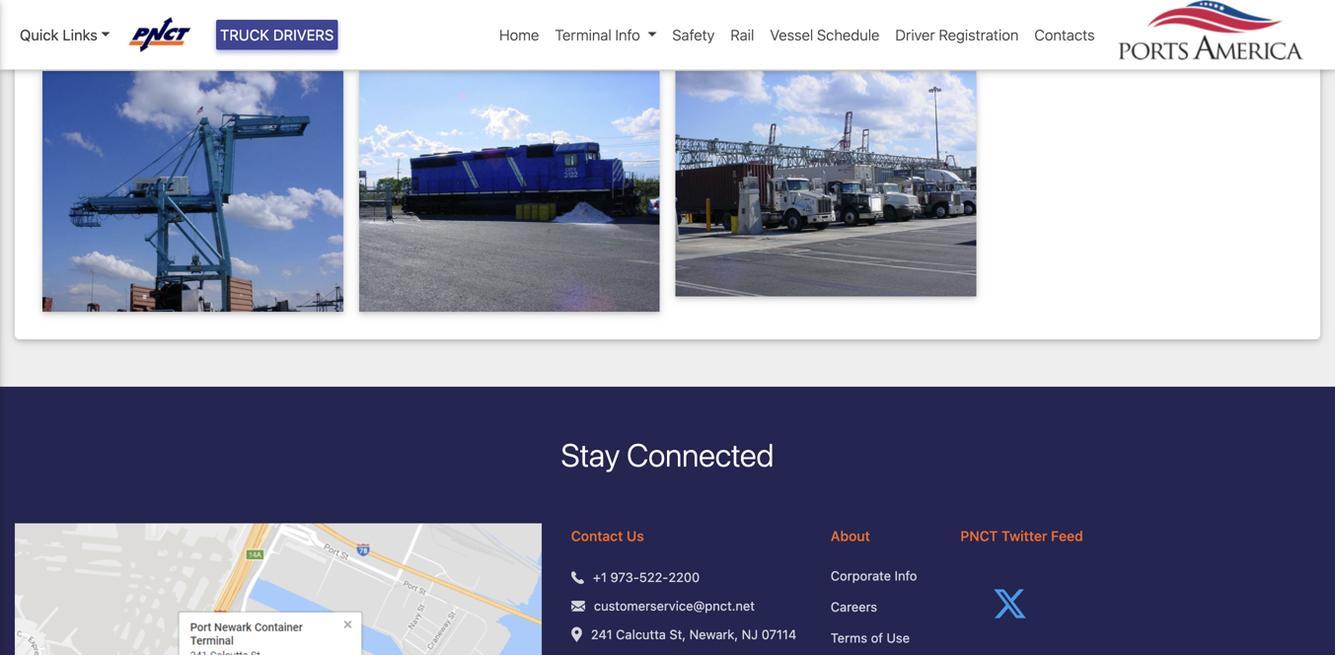 Task type: describe. For each thing, give the bounding box(es) containing it.
terms of use link
[[831, 629, 931, 648]]

241 calcutta st, newark, nj 07114 link
[[591, 625, 797, 645]]

info for corporate info
[[895, 569, 918, 583]]

241 calcutta st, newark, nj 07114
[[591, 627, 797, 642]]

stay
[[561, 436, 620, 474]]

rail link
[[723, 16, 763, 54]]

contact
[[571, 528, 623, 544]]

pnct
[[961, 528, 999, 544]]

drivers
[[273, 26, 334, 43]]

customerservice@pnct.net link
[[594, 597, 755, 616]]

us
[[627, 528, 644, 544]]

twitter
[[1002, 528, 1048, 544]]

contacts
[[1035, 26, 1096, 43]]

terms of use
[[831, 631, 910, 646]]

truck drivers link
[[216, 20, 338, 50]]

safety
[[673, 26, 715, 43]]

contacts link
[[1027, 16, 1103, 54]]

rail
[[731, 26, 755, 43]]

registration
[[940, 26, 1019, 43]]

of
[[871, 631, 884, 646]]

vessel schedule
[[770, 26, 880, 43]]

home
[[500, 26, 540, 43]]

terminal info link
[[547, 16, 665, 54]]

newark,
[[690, 627, 739, 642]]

st,
[[670, 627, 686, 642]]

home link
[[492, 16, 547, 54]]

schedule
[[818, 26, 880, 43]]

quick links
[[20, 26, 98, 43]]

vessel
[[770, 26, 814, 43]]

driver registration link
[[888, 16, 1027, 54]]

info for terminal info
[[616, 26, 641, 43]]

+1 973-522-2200
[[593, 570, 700, 585]]

connected
[[627, 436, 775, 474]]

links
[[63, 26, 98, 43]]

nj
[[742, 627, 758, 642]]



Task type: locate. For each thing, give the bounding box(es) containing it.
0 horizontal spatial info
[[616, 26, 641, 43]]

calcutta
[[616, 627, 666, 642]]

terminal info
[[555, 26, 641, 43]]

info
[[616, 26, 641, 43], [895, 569, 918, 583]]

careers
[[831, 600, 878, 615]]

customerservice@pnct.net
[[594, 599, 755, 614]]

terms
[[831, 631, 868, 646]]

2200
[[669, 570, 700, 585]]

973-
[[611, 570, 640, 585]]

corporate info link
[[831, 567, 931, 586]]

truck
[[220, 26, 269, 43]]

+1 973-522-2200 link
[[593, 568, 700, 587]]

info up careers link
[[895, 569, 918, 583]]

quick
[[20, 26, 59, 43]]

safety link
[[665, 16, 723, 54]]

feed
[[1052, 528, 1084, 544]]

corporate
[[831, 569, 892, 583]]

careers link
[[831, 598, 931, 617]]

0 vertical spatial info
[[616, 26, 641, 43]]

info right terminal
[[616, 26, 641, 43]]

terminal
[[555, 26, 612, 43]]

corporate info
[[831, 569, 918, 583]]

07114
[[762, 627, 797, 642]]

truck drivers
[[220, 26, 334, 43]]

vessel schedule link
[[763, 16, 888, 54]]

stay connected
[[561, 436, 775, 474]]

pnct twitter feed
[[961, 528, 1084, 544]]

driver
[[896, 26, 936, 43]]

1 vertical spatial info
[[895, 569, 918, 583]]

+1
[[593, 570, 607, 585]]

241
[[591, 627, 613, 642]]

driver registration
[[896, 26, 1019, 43]]

quick links link
[[20, 24, 110, 46]]

about
[[831, 528, 871, 544]]

contact us
[[571, 528, 644, 544]]

522-
[[640, 570, 669, 585]]

1 horizontal spatial info
[[895, 569, 918, 583]]

use
[[887, 631, 910, 646]]



Task type: vqa. For each thing, say whether or not it's contained in the screenshot.
phone icon in the 973.522.2242 link
no



